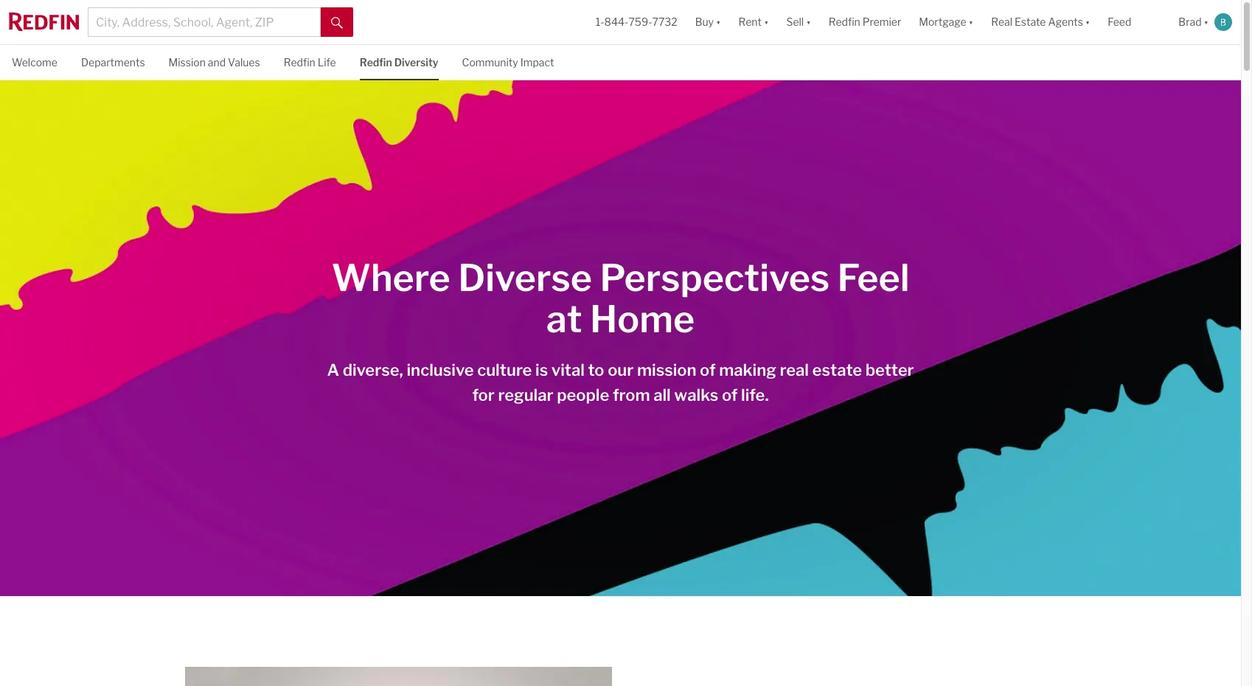 Task type: locate. For each thing, give the bounding box(es) containing it.
759-
[[629, 16, 652, 28]]

▾ right agents
[[1085, 16, 1090, 28]]

life
[[318, 56, 336, 69]]

brad ▾
[[1179, 16, 1209, 28]]

all
[[653, 386, 671, 405]]

▾ right buy
[[716, 16, 721, 28]]

redfin left life
[[284, 56, 315, 69]]

departments link
[[81, 45, 145, 79]]

of left life.
[[722, 386, 738, 405]]

where diverse perspectives feel at home
[[331, 256, 910, 341]]

redfin
[[829, 16, 860, 28], [284, 56, 315, 69], [360, 56, 392, 69]]

community
[[462, 56, 518, 69]]

sell ▾ button
[[778, 0, 820, 44]]

▾ for buy ▾
[[716, 16, 721, 28]]

a
[[327, 361, 339, 380]]

redfin left premier
[[829, 16, 860, 28]]

redfin inside the redfin life link
[[284, 56, 315, 69]]

▾ right "rent"
[[764, 16, 769, 28]]

diversity
[[394, 56, 438, 69]]

▾ for brad ▾
[[1204, 16, 1209, 28]]

1-
[[596, 16, 604, 28]]

at
[[546, 297, 582, 341]]

rent ▾
[[739, 16, 769, 28]]

welcome
[[12, 56, 57, 69]]

and
[[208, 56, 226, 69]]

▾ right mortgage
[[969, 16, 974, 28]]

of
[[700, 361, 716, 380], [722, 386, 738, 405]]

0 vertical spatial of
[[700, 361, 716, 380]]

real
[[991, 16, 1013, 28]]

real estate agents ▾
[[991, 16, 1090, 28]]

redfin diversity link
[[360, 45, 438, 79]]

▾
[[716, 16, 721, 28], [764, 16, 769, 28], [806, 16, 811, 28], [969, 16, 974, 28], [1085, 16, 1090, 28], [1204, 16, 1209, 28]]

▾ right the sell
[[806, 16, 811, 28]]

mortgage ▾ button
[[910, 0, 982, 44]]

4 ▾ from the left
[[969, 16, 974, 28]]

0 horizontal spatial redfin
[[284, 56, 315, 69]]

1 horizontal spatial of
[[722, 386, 738, 405]]

perspectives
[[600, 256, 830, 300]]

redfin life link
[[284, 45, 336, 79]]

regular
[[498, 386, 554, 405]]

rent
[[739, 16, 762, 28]]

▾ inside 'dropdown button'
[[1085, 16, 1090, 28]]

5 ▾ from the left
[[1085, 16, 1090, 28]]

1 ▾ from the left
[[716, 16, 721, 28]]

2 horizontal spatial redfin
[[829, 16, 860, 28]]

to
[[588, 361, 604, 380]]

1 horizontal spatial redfin
[[360, 56, 392, 69]]

844-
[[604, 16, 629, 28]]

rent ▾ button
[[730, 0, 778, 44]]

redfin premier
[[829, 16, 901, 28]]

2 ▾ from the left
[[764, 16, 769, 28]]

where
[[331, 256, 450, 300]]

redfin inside redfin premier 'button'
[[829, 16, 860, 28]]

1-844-759-7732 link
[[596, 16, 677, 28]]

user photo image
[[1215, 13, 1232, 31]]

3 ▾ from the left
[[806, 16, 811, 28]]

agents
[[1048, 16, 1083, 28]]

sell ▾ button
[[786, 0, 811, 44]]

▾ right brad
[[1204, 16, 1209, 28]]

0 horizontal spatial of
[[700, 361, 716, 380]]

a diverse, inclusive culture is vital to our mission of making real estate better for regular people from all walks of life.
[[327, 361, 914, 405]]

buy ▾ button
[[695, 0, 721, 44]]

redfin left diversity at the top left
[[360, 56, 392, 69]]

of up walks
[[700, 361, 716, 380]]

better
[[866, 361, 914, 380]]

redfin life
[[284, 56, 336, 69]]

6 ▾ from the left
[[1204, 16, 1209, 28]]

impact
[[520, 56, 554, 69]]

▾ for mortgage ▾
[[969, 16, 974, 28]]

redfin inside redfin diversity link
[[360, 56, 392, 69]]

departments
[[81, 56, 145, 69]]

feel
[[837, 256, 910, 300]]



Task type: vqa. For each thing, say whether or not it's contained in the screenshot.
Community Impact
yes



Task type: describe. For each thing, give the bounding box(es) containing it.
real estate agents ▾ link
[[991, 0, 1090, 44]]

mortgage ▾ button
[[919, 0, 974, 44]]

making
[[719, 361, 776, 380]]

community impact
[[462, 56, 554, 69]]

welcome link
[[12, 45, 57, 79]]

mission
[[169, 56, 206, 69]]

▾ for rent ▾
[[764, 16, 769, 28]]

1-844-759-7732
[[596, 16, 677, 28]]

walks
[[674, 386, 719, 405]]

submit search image
[[331, 17, 343, 29]]

colorful redfin background image
[[0, 80, 1241, 597]]

community impact link
[[462, 45, 554, 79]]

home
[[590, 297, 695, 341]]

vital
[[551, 361, 585, 380]]

▾ for sell ▾
[[806, 16, 811, 28]]

diverse,
[[343, 361, 403, 380]]

brad
[[1179, 16, 1202, 28]]

7732
[[652, 16, 677, 28]]

values
[[228, 56, 260, 69]]

from
[[613, 386, 650, 405]]

diverse
[[458, 256, 592, 300]]

sell ▾
[[786, 16, 811, 28]]

life.
[[741, 386, 769, 405]]

people
[[557, 386, 609, 405]]

City, Address, School, Agent, ZIP search field
[[88, 7, 321, 37]]

mortgage ▾
[[919, 16, 974, 28]]

mortgage
[[919, 16, 967, 28]]

real estate agents ▾ button
[[982, 0, 1099, 44]]

our
[[608, 361, 634, 380]]

estate
[[812, 361, 862, 380]]

rent ▾ button
[[739, 0, 769, 44]]

culture
[[477, 361, 532, 380]]

premier
[[863, 16, 901, 28]]

sell
[[786, 16, 804, 28]]

estate
[[1015, 16, 1046, 28]]

mission
[[637, 361, 697, 380]]

redfin diversity
[[360, 56, 438, 69]]

redfin for redfin diversity
[[360, 56, 392, 69]]

redfin premier button
[[820, 0, 910, 44]]

mission and values link
[[169, 45, 260, 79]]

mission and values
[[169, 56, 260, 69]]

feed
[[1108, 16, 1131, 28]]

redfin for redfin life
[[284, 56, 315, 69]]

is
[[535, 361, 548, 380]]

for
[[472, 386, 495, 405]]

real
[[780, 361, 809, 380]]

redfin for redfin premier
[[829, 16, 860, 28]]

buy ▾ button
[[686, 0, 730, 44]]

buy ▾
[[695, 16, 721, 28]]

inclusive
[[407, 361, 474, 380]]

feed button
[[1099, 0, 1170, 44]]

1 vertical spatial of
[[722, 386, 738, 405]]

buy
[[695, 16, 714, 28]]



